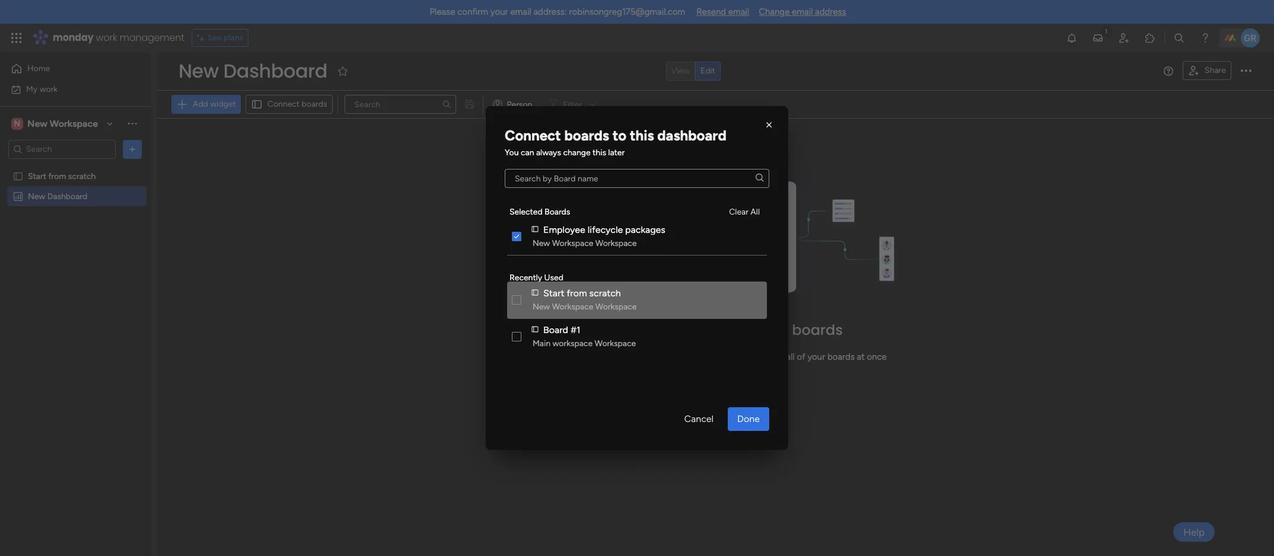 Task type: describe. For each thing, give the bounding box(es) containing it.
clear all
[[729, 207, 760, 217]]

Search in workspace field
[[25, 142, 99, 156]]

widget inside popup button
[[210, 99, 236, 109]]

1 email from the left
[[510, 7, 531, 17]]

cancel
[[684, 413, 714, 425]]

timelines,
[[591, 352, 629, 362]]

home button
[[7, 59, 128, 78]]

n
[[14, 118, 20, 128]]

from up #1
[[567, 287, 587, 299]]

0 vertical spatial start
[[28, 171, 46, 181]]

and
[[631, 352, 646, 362]]

selected boards heading
[[510, 206, 570, 218]]

1 horizontal spatial scratch
[[589, 287, 621, 299]]

address
[[815, 7, 846, 17]]

other
[[648, 352, 669, 362]]

workspace up the search in workspace field
[[50, 118, 98, 129]]

notifications image
[[1066, 32, 1078, 44]]

arrow down image
[[586, 97, 600, 112]]

help
[[1184, 526, 1205, 538]]

boards
[[545, 207, 570, 217]]

all
[[751, 207, 760, 217]]

dashboard inside new dashboard banner
[[223, 58, 327, 84]]

to inside connect boards to this dashboard you can always change this later
[[613, 127, 626, 144]]

add to favorites image
[[337, 65, 349, 77]]

multiple
[[730, 320, 788, 340]]

my
[[26, 84, 38, 94]]

public dashboard image
[[12, 191, 24, 202]]

connect boards button
[[245, 95, 332, 114]]

plans
[[224, 33, 243, 43]]

selected boards
[[510, 207, 570, 217]]

New Dashboard field
[[176, 58, 330, 84]]

recently used
[[510, 273, 563, 283]]

email for resend email
[[728, 7, 749, 17]]

filter
[[563, 99, 582, 109]]

see plans
[[207, 33, 243, 43]]

use charts, timelines, and other widgets to get insights from all of your boards at once
[[545, 352, 887, 362]]

inbox image
[[1092, 32, 1104, 44]]

resend email
[[696, 7, 749, 17]]

from down the search in workspace field
[[48, 171, 66, 181]]

workspace image
[[11, 117, 23, 130]]

workspace
[[553, 339, 593, 349]]

confirm
[[457, 7, 488, 17]]

person button
[[488, 95, 539, 114]]

lifecycle
[[588, 224, 623, 235]]

new dashboard banner
[[157, 52, 1274, 119]]

your inside button
[[694, 394, 710, 404]]

connect boards
[[267, 99, 327, 109]]

filter button
[[544, 95, 600, 114]]

change
[[759, 7, 790, 17]]

help image
[[1199, 32, 1211, 44]]

help button
[[1173, 523, 1215, 542]]

share
[[1205, 65, 1226, 75]]

my work
[[26, 84, 58, 94]]

new inside banner
[[179, 58, 219, 84]]

to inside visualize data from multiple boards element
[[706, 352, 714, 362]]

connect for connect boards
[[267, 99, 300, 109]]

see plans button
[[191, 29, 249, 47]]

connect boards to this dashboard heading
[[505, 125, 755, 147]]

see
[[207, 33, 222, 43]]

main
[[533, 339, 551, 349]]

select product image
[[11, 32, 23, 44]]

add widget button
[[171, 95, 241, 114]]

boards inside connect boards to this dashboard you can always change this later
[[564, 127, 609, 144]]

change
[[563, 148, 591, 158]]

please
[[430, 7, 455, 17]]

please confirm your email address: robinsongreg175@gmail.com
[[430, 7, 685, 17]]

new up board
[[533, 302, 550, 312]]

visualize data from multiple boards element
[[157, 119, 1274, 409]]

monday work management
[[53, 31, 184, 44]]

add your first widget button
[[671, 390, 760, 409]]

workspace up timelines,
[[595, 339, 636, 349]]

connect for connect boards to this dashboard you can always change this later
[[505, 127, 561, 144]]

dashboard
[[657, 127, 726, 144]]

add for add your first widget
[[676, 394, 692, 404]]

work for monday
[[96, 31, 117, 44]]

invite members image
[[1118, 32, 1130, 44]]

dashboard inside list box
[[47, 191, 87, 201]]

selected
[[510, 207, 543, 217]]

1 image
[[1101, 24, 1112, 38]]

2 horizontal spatial your
[[808, 352, 825, 362]]



Task type: locate. For each thing, give the bounding box(es) containing it.
add widget
[[193, 99, 236, 109]]

charts,
[[562, 352, 589, 362]]

new dashboard
[[179, 58, 327, 84], [28, 191, 87, 201]]

address:
[[534, 7, 567, 17]]

clear
[[729, 207, 749, 217]]

done button
[[728, 408, 769, 431]]

my work button
[[7, 80, 128, 99]]

workspace up #1
[[552, 302, 593, 312]]

new dashboard inside list box
[[28, 191, 87, 201]]

1 horizontal spatial start
[[543, 287, 564, 299]]

new workspace workspace
[[533, 238, 637, 249], [533, 302, 637, 312]]

0 horizontal spatial connect
[[267, 99, 300, 109]]

add inside button
[[676, 394, 692, 404]]

3 email from the left
[[792, 7, 813, 17]]

clear all button
[[724, 203, 765, 222]]

change email address link
[[759, 7, 846, 17]]

0 horizontal spatial start
[[28, 171, 46, 181]]

0 vertical spatial add
[[193, 99, 208, 109]]

1 new workspace workspace from the top
[[533, 238, 637, 249]]

all
[[786, 352, 795, 362]]

email right change
[[792, 7, 813, 17]]

Filter dashboard by text search field
[[344, 95, 456, 114]]

this
[[630, 127, 654, 144], [593, 148, 606, 158]]

management
[[120, 31, 184, 44]]

1 horizontal spatial start from scratch
[[543, 287, 621, 299]]

1 vertical spatial new workspace workspace
[[533, 302, 637, 312]]

from
[[48, 171, 66, 181], [567, 287, 587, 299], [692, 320, 726, 340], [765, 352, 784, 362]]

1 horizontal spatial to
[[706, 352, 714, 362]]

employee
[[543, 224, 585, 235]]

list box
[[0, 164, 151, 367], [505, 193, 769, 356]]

start from scratch
[[28, 171, 96, 181], [543, 287, 621, 299]]

boards
[[302, 99, 327, 109], [564, 127, 609, 144], [792, 320, 843, 340], [827, 352, 855, 362]]

0 vertical spatial connect
[[267, 99, 300, 109]]

1 horizontal spatial email
[[728, 7, 749, 17]]

apps image
[[1144, 32, 1156, 44]]

0 vertical spatial new dashboard
[[179, 58, 327, 84]]

work for my
[[40, 84, 58, 94]]

search everything image
[[1173, 32, 1185, 44]]

connect down new dashboard field
[[267, 99, 300, 109]]

0 horizontal spatial scratch
[[68, 171, 96, 181]]

board
[[543, 324, 568, 335]]

1 vertical spatial add
[[676, 394, 692, 404]]

Search by Board name search field
[[505, 169, 769, 188]]

0 horizontal spatial this
[[593, 148, 606, 158]]

0 vertical spatial your
[[490, 7, 508, 17]]

connect boards to this dashboard you can always change this later
[[505, 127, 726, 158]]

1 horizontal spatial dashboard
[[223, 58, 327, 84]]

new up the add widget popup button
[[179, 58, 219, 84]]

widget up done
[[729, 394, 755, 404]]

from up use charts, timelines, and other widgets to get insights from all of your boards at once
[[692, 320, 726, 340]]

workspace up visualize
[[595, 302, 637, 312]]

to
[[613, 127, 626, 144], [706, 352, 714, 362]]

this left later
[[593, 148, 606, 158]]

0 horizontal spatial your
[[490, 7, 508, 17]]

change email address
[[759, 7, 846, 17]]

0 horizontal spatial to
[[613, 127, 626, 144]]

new workspace workspace for from
[[533, 302, 637, 312]]

recently used heading
[[510, 272, 563, 284]]

later
[[608, 148, 625, 158]]

you
[[505, 148, 519, 158]]

share button
[[1183, 61, 1231, 80]]

home
[[27, 63, 50, 74]]

cancel button
[[675, 408, 723, 431]]

new workspace workspace for lifecycle
[[533, 238, 637, 249]]

to up later
[[613, 127, 626, 144]]

0 vertical spatial dashboard
[[223, 58, 327, 84]]

1 horizontal spatial your
[[694, 394, 710, 404]]

1 vertical spatial connect
[[505, 127, 561, 144]]

search image
[[442, 100, 451, 109]]

connect
[[267, 99, 300, 109], [505, 127, 561, 144]]

done
[[737, 413, 760, 425]]

boards inside popup button
[[302, 99, 327, 109]]

your right the confirm
[[490, 7, 508, 17]]

work
[[96, 31, 117, 44], [40, 84, 58, 94]]

new right public dashboard image
[[28, 191, 45, 201]]

widget
[[210, 99, 236, 109], [729, 394, 755, 404]]

0 horizontal spatial new dashboard
[[28, 191, 87, 201]]

workspace down lifecycle
[[595, 238, 637, 249]]

0 horizontal spatial work
[[40, 84, 58, 94]]

1 vertical spatial new dashboard
[[28, 191, 87, 201]]

your
[[490, 7, 508, 17], [808, 352, 825, 362], [694, 394, 710, 404]]

start from scratch down the search in workspace field
[[28, 171, 96, 181]]

dashboard up the connect boards popup button
[[223, 58, 327, 84]]

0 vertical spatial start from scratch
[[28, 171, 96, 181]]

start down used
[[543, 287, 564, 299]]

visualize
[[589, 320, 651, 340]]

1 vertical spatial start
[[543, 287, 564, 299]]

work inside button
[[40, 84, 58, 94]]

can
[[521, 148, 534, 158]]

widgets
[[672, 352, 703, 362]]

board #1
[[543, 324, 581, 335]]

connect inside popup button
[[267, 99, 300, 109]]

your left first
[[694, 394, 710, 404]]

first
[[712, 394, 727, 404]]

2 new workspace workspace from the top
[[533, 302, 637, 312]]

dashboard
[[223, 58, 327, 84], [47, 191, 87, 201]]

widget inside button
[[729, 394, 755, 404]]

1 vertical spatial to
[[706, 352, 714, 362]]

add
[[193, 99, 208, 109], [676, 394, 692, 404]]

new workspace workspace down 'employee lifecycle packages'
[[533, 238, 637, 249]]

0 vertical spatial scratch
[[68, 171, 96, 181]]

main workspace workspace
[[533, 339, 636, 349]]

work right "monday"
[[96, 31, 117, 44]]

0 vertical spatial new workspace workspace
[[533, 238, 637, 249]]

robinsongreg175@gmail.com
[[569, 7, 685, 17]]

option
[[0, 166, 151, 168]]

new down "employee"
[[533, 238, 550, 249]]

2 vertical spatial your
[[694, 394, 710, 404]]

2 horizontal spatial email
[[792, 7, 813, 17]]

None search field
[[344, 95, 456, 114], [505, 169, 769, 188], [344, 95, 456, 114], [505, 169, 769, 188]]

close image
[[763, 119, 775, 131]]

1 horizontal spatial this
[[630, 127, 654, 144]]

workspace down "employee"
[[552, 238, 593, 249]]

used
[[544, 273, 563, 283]]

new dashboard down plans
[[179, 58, 327, 84]]

this up search by board name search field
[[630, 127, 654, 144]]

add inside popup button
[[193, 99, 208, 109]]

dashboard down the search in workspace field
[[47, 191, 87, 201]]

of
[[797, 352, 805, 362]]

1 horizontal spatial work
[[96, 31, 117, 44]]

use
[[545, 352, 560, 362]]

1 vertical spatial your
[[808, 352, 825, 362]]

1 vertical spatial widget
[[729, 394, 755, 404]]

list box containing start from scratch
[[0, 164, 151, 367]]

1 vertical spatial scratch
[[589, 287, 621, 299]]

always
[[536, 148, 561, 158]]

add your first widget
[[676, 394, 755, 404]]

list box containing employee lifecycle packages
[[505, 193, 769, 356]]

new inside workspace selection element
[[27, 118, 47, 129]]

public board image
[[12, 171, 24, 182]]

0 vertical spatial to
[[613, 127, 626, 144]]

1 vertical spatial work
[[40, 84, 58, 94]]

0 horizontal spatial email
[[510, 7, 531, 17]]

insights
[[732, 352, 763, 362]]

visualize data from multiple boards
[[589, 320, 843, 340]]

1 vertical spatial dashboard
[[47, 191, 87, 201]]

email
[[510, 7, 531, 17], [728, 7, 749, 17], [792, 7, 813, 17]]

get
[[716, 352, 730, 362]]

1 horizontal spatial widget
[[729, 394, 755, 404]]

0 vertical spatial this
[[630, 127, 654, 144]]

new
[[179, 58, 219, 84], [27, 118, 47, 129], [28, 191, 45, 201], [533, 238, 550, 249], [533, 302, 550, 312]]

start
[[28, 171, 46, 181], [543, 287, 564, 299]]

work right my
[[40, 84, 58, 94]]

0 horizontal spatial widget
[[210, 99, 236, 109]]

resend
[[696, 7, 726, 17]]

1 vertical spatial start from scratch
[[543, 287, 621, 299]]

#1
[[571, 324, 581, 335]]

1 horizontal spatial connect
[[505, 127, 561, 144]]

scratch down the search in workspace field
[[68, 171, 96, 181]]

workspace selection element
[[11, 117, 100, 131]]

at
[[857, 352, 865, 362]]

new dashboard inside banner
[[179, 58, 327, 84]]

workspace
[[50, 118, 98, 129], [552, 238, 593, 249], [595, 238, 637, 249], [552, 302, 593, 312], [595, 302, 637, 312], [595, 339, 636, 349]]

once
[[867, 352, 887, 362]]

new right n at the top left of the page
[[27, 118, 47, 129]]

person
[[507, 99, 532, 109]]

widget down new dashboard field
[[210, 99, 236, 109]]

1 horizontal spatial add
[[676, 394, 692, 404]]

from left all
[[765, 352, 784, 362]]

add for add widget
[[193, 99, 208, 109]]

0 horizontal spatial dashboard
[[47, 191, 87, 201]]

connect inside connect boards to this dashboard you can always change this later
[[505, 127, 561, 144]]

0 horizontal spatial add
[[193, 99, 208, 109]]

data
[[655, 320, 689, 340]]

greg robinson image
[[1241, 28, 1260, 47]]

resend email link
[[696, 7, 749, 17]]

connect up can
[[505, 127, 561, 144]]

start right public board image
[[28, 171, 46, 181]]

scratch up visualize
[[589, 287, 621, 299]]

recently
[[510, 273, 542, 283]]

employee lifecycle packages
[[543, 224, 665, 235]]

to left the get
[[706, 352, 714, 362]]

email left address:
[[510, 7, 531, 17]]

0 horizontal spatial list box
[[0, 164, 151, 367]]

start from scratch down used
[[543, 287, 621, 299]]

0 vertical spatial work
[[96, 31, 117, 44]]

new workspace workspace up #1
[[533, 302, 637, 312]]

search image
[[756, 174, 764, 183]]

new workspace
[[27, 118, 98, 129]]

1 horizontal spatial new dashboard
[[179, 58, 327, 84]]

1 vertical spatial this
[[593, 148, 606, 158]]

packages
[[625, 224, 665, 235]]

0 horizontal spatial start from scratch
[[28, 171, 96, 181]]

0 vertical spatial widget
[[210, 99, 236, 109]]

1 horizontal spatial list box
[[505, 193, 769, 356]]

monday
[[53, 31, 93, 44]]

2 email from the left
[[728, 7, 749, 17]]

email for change email address
[[792, 7, 813, 17]]

your right the of
[[808, 352, 825, 362]]

scratch
[[68, 171, 96, 181], [589, 287, 621, 299]]

new dashboard right public dashboard image
[[28, 191, 87, 201]]

email right resend
[[728, 7, 749, 17]]



Task type: vqa. For each thing, say whether or not it's contained in the screenshot.
Duplicate of Work Dashboard Private Dashboard icon
no



